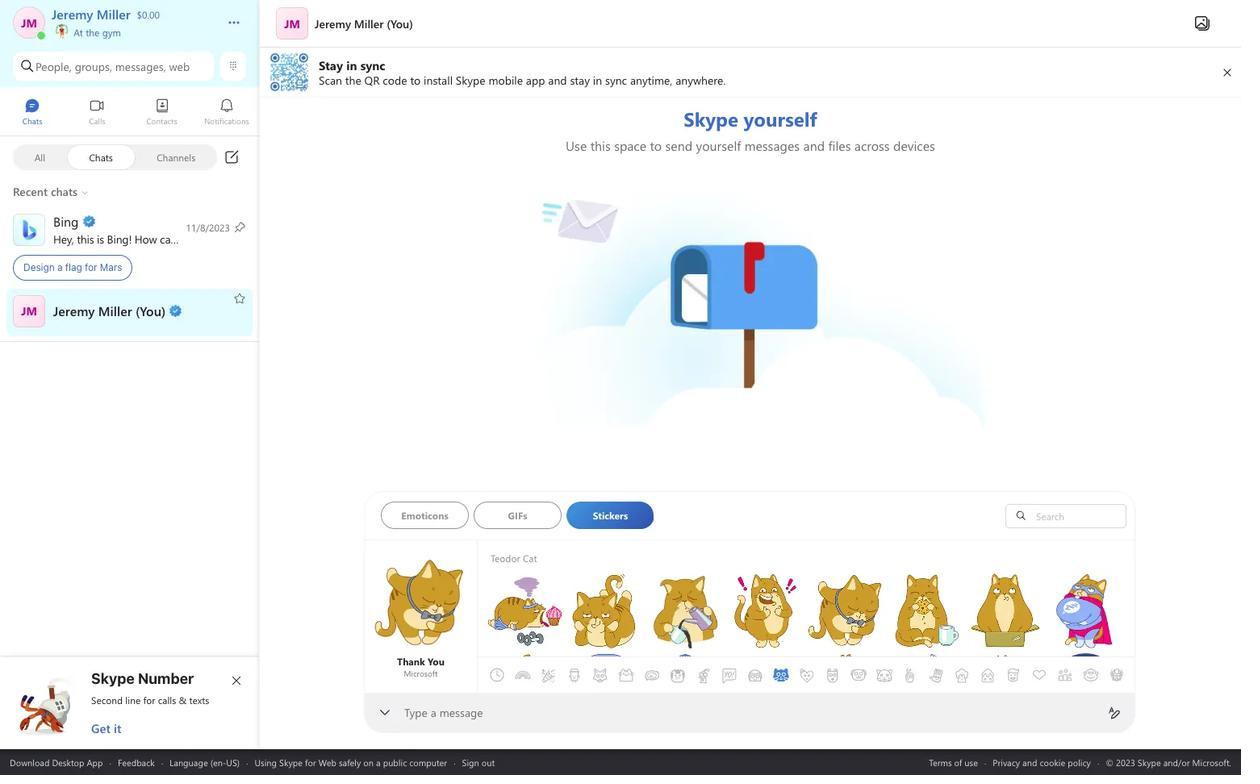 Task type: describe. For each thing, give the bounding box(es) containing it.
skype number element
[[14, 671, 246, 737]]

terms of use
[[929, 757, 978, 769]]

using skype for web safely on a public computer
[[255, 757, 447, 769]]

cookie
[[1040, 757, 1066, 769]]

people, groups, messages, web button
[[13, 52, 214, 81]]

type
[[404, 706, 428, 721]]

use
[[965, 757, 978, 769]]

today?
[[230, 231, 262, 247]]

1 vertical spatial tab list
[[381, 502, 978, 534]]

at
[[74, 26, 83, 39]]

people,
[[36, 59, 72, 74]]

privacy
[[993, 757, 1020, 769]]

safely
[[339, 757, 361, 769]]

download desktop app
[[10, 757, 103, 769]]

all
[[34, 151, 45, 163]]

and
[[1023, 757, 1038, 769]]

sign out
[[462, 757, 495, 769]]

hey,
[[53, 231, 74, 247]]

out
[[482, 757, 495, 769]]

&
[[179, 694, 187, 707]]

feedback link
[[118, 757, 155, 769]]

channels
[[157, 151, 196, 163]]

public
[[383, 757, 407, 769]]

gym
[[102, 26, 121, 39]]

second line for calls & texts
[[91, 694, 209, 707]]

design
[[23, 262, 55, 274]]

number
[[138, 671, 194, 688]]

for for second line for calls & texts
[[143, 694, 155, 707]]

i
[[180, 231, 183, 247]]

help
[[186, 231, 207, 247]]

download desktop app link
[[10, 757, 103, 769]]

at the gym button
[[52, 23, 211, 39]]

language (en-us)
[[170, 757, 240, 769]]

skype number
[[91, 671, 194, 688]]

sign out link
[[462, 757, 495, 769]]

web
[[319, 757, 337, 769]]

chats
[[89, 151, 113, 163]]

sign
[[462, 757, 479, 769]]

2 vertical spatial a
[[376, 757, 381, 769]]

0 vertical spatial tab list
[[0, 91, 259, 136]]

0 horizontal spatial for
[[85, 262, 97, 274]]

privacy and cookie policy link
[[993, 757, 1091, 769]]

1 vertical spatial skype
[[279, 757, 303, 769]]

Search text field
[[1032, 509, 1122, 523]]

at the gym
[[71, 26, 121, 39]]

hey, this is bing ! how can i help you today?
[[53, 231, 265, 247]]

us)
[[226, 757, 240, 769]]

second
[[91, 694, 123, 707]]

privacy and cookie policy
[[993, 757, 1091, 769]]

message
[[440, 706, 483, 721]]



Task type: locate. For each thing, give the bounding box(es) containing it.
!
[[129, 231, 132, 247]]

1 horizontal spatial for
[[143, 694, 155, 707]]

on
[[364, 757, 374, 769]]

texts
[[189, 694, 209, 707]]

2 horizontal spatial for
[[305, 757, 316, 769]]

download
[[10, 757, 50, 769]]

language (en-us) link
[[170, 757, 240, 769]]

flag
[[65, 262, 82, 274]]

get
[[91, 721, 110, 737]]

how
[[135, 231, 157, 247]]

a for message
[[431, 706, 437, 721]]

for right flag
[[85, 262, 97, 274]]

a
[[57, 262, 63, 274], [431, 706, 437, 721], [376, 757, 381, 769]]

skype right using
[[279, 757, 303, 769]]

using skype for web safely on a public computer link
[[255, 757, 447, 769]]

mars
[[100, 262, 122, 274]]

messages,
[[115, 59, 166, 74]]

type a message
[[404, 706, 483, 721]]

tab list
[[0, 91, 259, 136], [381, 502, 978, 534], [484, 635, 1242, 716]]

2 vertical spatial tab list
[[484, 635, 1242, 716]]

for for using skype for web safely on a public computer
[[305, 757, 316, 769]]

feedback
[[118, 757, 155, 769]]

a right on on the left of the page
[[376, 757, 381, 769]]

skype
[[91, 671, 135, 688], [279, 757, 303, 769]]

for inside the skype number element
[[143, 694, 155, 707]]

app
[[87, 757, 103, 769]]

computer
[[409, 757, 447, 769]]

this
[[77, 231, 94, 247]]

you
[[209, 231, 227, 247]]

0 vertical spatial for
[[85, 262, 97, 274]]

the
[[86, 26, 100, 39]]

0 horizontal spatial a
[[57, 262, 63, 274]]

calls
[[158, 694, 176, 707]]

skype up second
[[91, 671, 135, 688]]

of
[[955, 757, 962, 769]]

bing
[[107, 231, 129, 247]]

terms of use link
[[929, 757, 978, 769]]

1 vertical spatial for
[[143, 694, 155, 707]]

a left flag
[[57, 262, 63, 274]]

for
[[85, 262, 97, 274], [143, 694, 155, 707], [305, 757, 316, 769]]

it
[[114, 721, 121, 737]]

1 horizontal spatial a
[[376, 757, 381, 769]]

for left web
[[305, 757, 316, 769]]

design a flag for mars
[[23, 262, 122, 274]]

get it
[[91, 721, 121, 737]]

can
[[160, 231, 177, 247]]

groups,
[[75, 59, 112, 74]]

1 horizontal spatial skype
[[279, 757, 303, 769]]

using
[[255, 757, 277, 769]]

a for flag
[[57, 262, 63, 274]]

terms
[[929, 757, 952, 769]]

people, groups, messages, web
[[36, 59, 190, 74]]

(en-
[[210, 757, 226, 769]]

desktop
[[52, 757, 84, 769]]

0 vertical spatial skype
[[91, 671, 135, 688]]

is
[[97, 231, 104, 247]]

Type a message text field
[[405, 706, 1095, 722]]

0 horizontal spatial skype
[[91, 671, 135, 688]]

policy
[[1068, 757, 1091, 769]]

0 vertical spatial a
[[57, 262, 63, 274]]

1 vertical spatial a
[[431, 706, 437, 721]]

2 horizontal spatial a
[[431, 706, 437, 721]]

web
[[169, 59, 190, 74]]

line
[[125, 694, 141, 707]]

language
[[170, 757, 208, 769]]

a right type
[[431, 706, 437, 721]]

2 vertical spatial for
[[305, 757, 316, 769]]

for right line
[[143, 694, 155, 707]]



Task type: vqa. For each thing, say whether or not it's contained in the screenshot.
Web in the left of the page
yes



